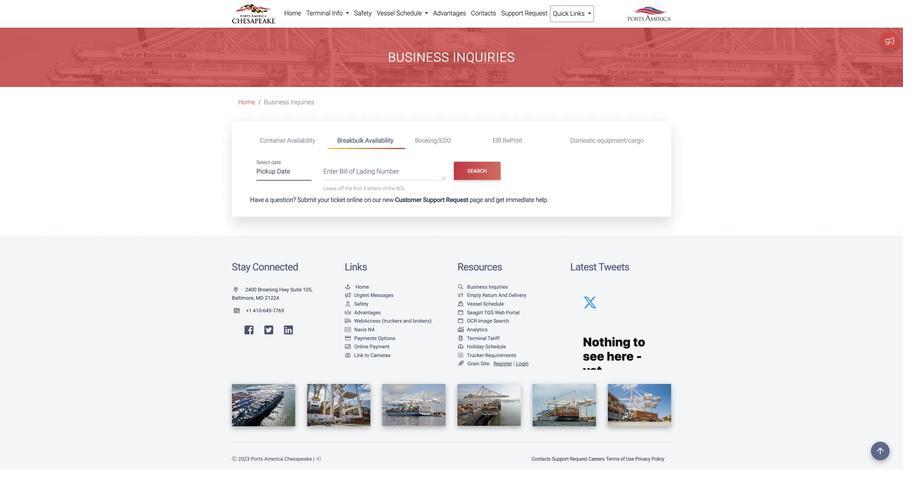 Task type: locate. For each thing, give the bounding box(es) containing it.
1 vertical spatial vessel schedule link
[[458, 301, 504, 307]]

0 horizontal spatial home
[[238, 99, 255, 106]]

0 vertical spatial business inquiries
[[388, 50, 515, 65]]

1 horizontal spatial of
[[383, 186, 387, 192]]

2 vertical spatial of
[[621, 456, 625, 462]]

schedule for holiday schedule link
[[486, 344, 506, 350]]

webaccess (truckers and brokers) link
[[345, 319, 432, 324]]

holiday
[[467, 344, 484, 350]]

careers link
[[588, 453, 606, 466]]

safety right info
[[354, 10, 372, 17]]

business inquiries
[[388, 50, 515, 65], [264, 99, 315, 106], [467, 284, 508, 290]]

safety link right info
[[352, 6, 374, 21]]

2 availability from the left
[[365, 137, 394, 144]]

return
[[483, 293, 498, 299]]

availability right container
[[287, 137, 315, 144]]

1 vertical spatial home link
[[238, 99, 255, 106]]

links right quick
[[571, 10, 585, 17]]

1 vertical spatial |
[[313, 456, 315, 462]]

0 horizontal spatial links
[[345, 261, 367, 273]]

search up page
[[468, 168, 487, 174]]

2 vertical spatial request
[[570, 456, 588, 462]]

request left careers
[[570, 456, 588, 462]]

0 horizontal spatial vessel schedule link
[[374, 6, 431, 21]]

domestic
[[571, 137, 596, 144]]

1 vertical spatial inquiries
[[291, 99, 315, 106]]

1 vertical spatial safety
[[354, 301, 369, 307]]

contacts link
[[469, 6, 499, 21], [531, 453, 552, 466]]

safety link down urgent
[[345, 301, 369, 307]]

use
[[626, 456, 634, 462]]

and left 'brokers)'
[[404, 319, 412, 324]]

1 horizontal spatial terminal
[[467, 336, 487, 342]]

options
[[378, 336, 396, 342]]

2 vertical spatial schedule
[[486, 344, 506, 350]]

latest tweets
[[571, 261, 630, 273]]

1 vertical spatial contacts link
[[531, 453, 552, 466]]

bol
[[397, 186, 406, 192]]

privacy
[[636, 456, 651, 462]]

1 horizontal spatial and
[[485, 197, 495, 204]]

0 horizontal spatial request
[[446, 197, 469, 204]]

availability inside breakbulk availability link
[[365, 137, 394, 144]]

availability inside container availability link
[[287, 137, 315, 144]]

request left quick
[[525, 10, 548, 17]]

2 horizontal spatial business
[[467, 284, 488, 290]]

bells image
[[458, 345, 464, 350]]

login link
[[516, 361, 529, 367]]

0 vertical spatial advantages link
[[431, 6, 469, 21]]

eir reprint
[[493, 137, 523, 144]]

0 horizontal spatial vessel schedule
[[377, 10, 424, 17]]

anchor image
[[345, 285, 351, 290]]

facebook square image
[[245, 325, 254, 336]]

search image
[[458, 285, 464, 290]]

vessel schedule
[[377, 10, 424, 17], [467, 301, 504, 307]]

have
[[250, 197, 264, 204]]

1 vertical spatial browser image
[[458, 319, 464, 324]]

bill
[[340, 168, 348, 175]]

0 vertical spatial vessel schedule
[[377, 10, 424, 17]]

1 vertical spatial schedule
[[484, 301, 504, 307]]

1 horizontal spatial contacts link
[[531, 453, 552, 466]]

reprint
[[503, 137, 523, 144]]

1 vertical spatial vessel
[[467, 301, 482, 307]]

analytics image
[[458, 328, 464, 333]]

new
[[383, 197, 394, 204]]

availability for container availability
[[287, 137, 315, 144]]

camera image
[[345, 354, 351, 359]]

of right bill
[[349, 168, 355, 175]]

quick links
[[554, 10, 587, 17]]

linkedin image
[[284, 325, 293, 336]]

0 vertical spatial schedule
[[397, 10, 422, 17]]

empty
[[467, 293, 482, 299]]

2400 broening hwy suite 105, baltimore, md 21224
[[232, 287, 313, 302]]

container
[[260, 137, 286, 144]]

browser image inside seagirt tos web portal link
[[458, 311, 464, 316]]

terms
[[606, 456, 620, 462]]

1 vertical spatial support
[[423, 197, 445, 204]]

advantages link
[[431, 6, 469, 21], [345, 310, 381, 316]]

links
[[571, 10, 585, 17], [345, 261, 367, 273]]

list alt image
[[458, 354, 464, 359]]

1 horizontal spatial vessel schedule link
[[458, 301, 504, 307]]

1 vertical spatial support request link
[[552, 453, 588, 466]]

1 vertical spatial of
[[383, 186, 387, 192]]

credit card front image
[[345, 345, 351, 350]]

support request link left quick
[[499, 6, 551, 21]]

search down web
[[494, 319, 509, 324]]

request
[[525, 10, 548, 17], [446, 197, 469, 204], [570, 456, 588, 462]]

2 vertical spatial business
[[467, 284, 488, 290]]

1 vertical spatial and
[[404, 319, 412, 324]]

advantages
[[434, 10, 466, 17], [354, 310, 381, 316]]

go to top image
[[872, 442, 890, 461]]

the left the 'bol'
[[388, 186, 395, 192]]

breakbulk
[[338, 137, 364, 144]]

1 vertical spatial business
[[264, 99, 289, 106]]

2 horizontal spatial home
[[356, 284, 369, 290]]

0 vertical spatial terminal
[[307, 10, 331, 17]]

0 vertical spatial inquiries
[[453, 50, 515, 65]]

schedule
[[397, 10, 422, 17], [484, 301, 504, 307], [486, 344, 506, 350]]

n4
[[368, 327, 375, 333]]

0 horizontal spatial and
[[404, 319, 412, 324]]

browser image inside ocr image search link
[[458, 319, 464, 324]]

0 vertical spatial and
[[485, 197, 495, 204]]

vessel
[[377, 10, 395, 17], [467, 301, 482, 307]]

safety down urgent
[[354, 301, 369, 307]]

0 vertical spatial search
[[468, 168, 487, 174]]

bullhorn image
[[345, 294, 351, 299]]

0 vertical spatial safety link
[[352, 6, 374, 21]]

1 the from the left
[[345, 186, 352, 192]]

support request link left careers
[[552, 453, 588, 466]]

america
[[264, 456, 283, 462]]

0 horizontal spatial contacts
[[471, 10, 497, 17]]

2 vertical spatial business inquiries
[[467, 284, 508, 290]]

availability right breakbulk at the left top of the page
[[365, 137, 394, 144]]

0 horizontal spatial search
[[468, 168, 487, 174]]

safety
[[354, 10, 372, 17], [354, 301, 369, 307]]

terminal for terminal info
[[307, 10, 331, 17]]

trucker
[[467, 353, 484, 359]]

2 vertical spatial home link
[[345, 284, 369, 290]]

leave
[[324, 186, 337, 192]]

2 horizontal spatial home link
[[345, 284, 369, 290]]

payments options
[[354, 336, 396, 342]]

container availability link
[[250, 134, 328, 148]]

wheat image
[[458, 361, 465, 367]]

0 vertical spatial business
[[388, 50, 450, 65]]

1 vertical spatial contacts
[[532, 456, 551, 462]]

0 horizontal spatial advantages link
[[345, 310, 381, 316]]

availability
[[287, 137, 315, 144], [365, 137, 394, 144]]

question?
[[270, 197, 296, 204]]

1 availability from the left
[[287, 137, 315, 144]]

ports
[[251, 456, 263, 462]]

off
[[338, 186, 344, 192]]

1 horizontal spatial home
[[285, 10, 301, 17]]

and left the get
[[485, 197, 495, 204]]

quick
[[554, 10, 569, 17]]

1 vertical spatial search
[[494, 319, 509, 324]]

0 vertical spatial advantages
[[434, 10, 466, 17]]

browser image up analytics image
[[458, 319, 464, 324]]

credit card image
[[345, 336, 351, 342]]

0 vertical spatial safety
[[354, 10, 372, 17]]

0 horizontal spatial vessel
[[377, 10, 395, 17]]

tariff
[[488, 336, 500, 342]]

1 horizontal spatial vessel schedule
[[467, 301, 504, 307]]

terminal down analytics
[[467, 336, 487, 342]]

safety link for the leftmost vessel schedule link
[[352, 6, 374, 21]]

1 vertical spatial terminal
[[467, 336, 487, 342]]

0 vertical spatial request
[[525, 10, 548, 17]]

0 vertical spatial support
[[502, 10, 524, 17]]

0 horizontal spatial home link
[[238, 99, 255, 106]]

1 vertical spatial advantages link
[[345, 310, 381, 316]]

hand receiving image
[[345, 311, 351, 316]]

file invoice image
[[458, 336, 464, 342]]

| left sign in "image" at left
[[313, 456, 315, 462]]

grain
[[468, 361, 480, 367]]

2 vertical spatial home
[[356, 284, 369, 290]]

0 horizontal spatial terminal
[[307, 10, 331, 17]]

0 horizontal spatial advantages
[[354, 310, 381, 316]]

2 vertical spatial support
[[552, 456, 569, 462]]

stay connected
[[232, 261, 298, 273]]

1 horizontal spatial |
[[514, 361, 515, 368]]

0 vertical spatial vessel schedule link
[[374, 6, 431, 21]]

browser image
[[458, 311, 464, 316], [458, 319, 464, 324]]

terminal left info
[[307, 10, 331, 17]]

1 horizontal spatial vessel
[[467, 301, 482, 307]]

links up anchor image
[[345, 261, 367, 273]]

0 horizontal spatial of
[[349, 168, 355, 175]]

0 horizontal spatial contacts link
[[469, 6, 499, 21]]

1 horizontal spatial availability
[[365, 137, 394, 144]]

1 vertical spatial links
[[345, 261, 367, 273]]

the right off
[[345, 186, 352, 192]]

empty return and delivery link
[[458, 293, 527, 299]]

business
[[388, 50, 450, 65], [264, 99, 289, 106], [467, 284, 488, 290]]

1 vertical spatial safety link
[[345, 301, 369, 307]]

| left login
[[514, 361, 515, 368]]

of right letters
[[383, 186, 387, 192]]

request left page
[[446, 197, 469, 204]]

0 vertical spatial |
[[514, 361, 515, 368]]

payment
[[370, 344, 390, 350]]

0 horizontal spatial the
[[345, 186, 352, 192]]

2 browser image from the top
[[458, 319, 464, 324]]

breakbulk availability link
[[328, 134, 406, 149]]

page
[[470, 197, 483, 204]]

enter bill of lading number
[[324, 168, 399, 175]]

browser image down ship image
[[458, 311, 464, 316]]

1 horizontal spatial links
[[571, 10, 585, 17]]

customer support request link
[[395, 197, 469, 204]]

webaccess
[[354, 319, 381, 324]]

and
[[485, 197, 495, 204], [404, 319, 412, 324]]

2 horizontal spatial request
[[570, 456, 588, 462]]

2 vertical spatial inquiries
[[489, 284, 508, 290]]

vessel schedule link
[[374, 6, 431, 21], [458, 301, 504, 307]]

1 horizontal spatial the
[[388, 186, 395, 192]]

0 vertical spatial home link
[[282, 6, 304, 21]]

help.
[[536, 197, 549, 204]]

seagirt tos web portal
[[467, 310, 520, 316]]

inquiries
[[453, 50, 515, 65], [291, 99, 315, 106], [489, 284, 508, 290]]

1 horizontal spatial advantages
[[434, 10, 466, 17]]

navis n4
[[354, 327, 375, 333]]

1 horizontal spatial home link
[[282, 6, 304, 21]]

0 vertical spatial browser image
[[458, 311, 464, 316]]

terminal for terminal tariff
[[467, 336, 487, 342]]

2 the from the left
[[388, 186, 395, 192]]

user hard hat image
[[345, 302, 351, 307]]

a
[[265, 197, 269, 204]]

ship image
[[458, 302, 464, 307]]

2 horizontal spatial of
[[621, 456, 625, 462]]

2 safety from the top
[[354, 301, 369, 307]]

contacts for contacts
[[471, 10, 497, 17]]

of left use
[[621, 456, 625, 462]]

md
[[256, 296, 264, 302]]

date
[[271, 159, 281, 165]]

1 browser image from the top
[[458, 311, 464, 316]]

1 horizontal spatial contacts
[[532, 456, 551, 462]]

booking/edo link
[[406, 134, 483, 148]]

schedule for the bottommost vessel schedule link
[[484, 301, 504, 307]]



Task type: vqa. For each thing, say whether or not it's contained in the screenshot.
extended
no



Task type: describe. For each thing, give the bounding box(es) containing it.
1 vertical spatial advantages
[[354, 310, 381, 316]]

terminal tariff
[[467, 336, 500, 342]]

site:
[[481, 361, 491, 367]]

0 vertical spatial contacts link
[[469, 6, 499, 21]]

immediate
[[506, 197, 535, 204]]

safety link for bottommost advantages link
[[345, 301, 369, 307]]

tweets
[[599, 261, 630, 273]]

analytics link
[[458, 327, 488, 333]]

+1
[[246, 308, 252, 314]]

browser image for ocr
[[458, 319, 464, 324]]

equipment/cargo
[[598, 137, 644, 144]]

7769
[[273, 308, 284, 314]]

messages
[[371, 293, 394, 299]]

login
[[516, 361, 529, 367]]

enter
[[324, 168, 338, 175]]

navis n4 link
[[345, 327, 375, 333]]

get
[[496, 197, 505, 204]]

submit
[[297, 197, 317, 204]]

container availability
[[260, 137, 315, 144]]

1 horizontal spatial advantages link
[[431, 6, 469, 21]]

ocr
[[467, 319, 477, 324]]

link to cameras
[[354, 353, 391, 359]]

delivery
[[509, 293, 527, 299]]

+1 410-649-7769
[[246, 308, 284, 314]]

urgent messages
[[354, 293, 394, 299]]

container storage image
[[345, 328, 351, 333]]

0 vertical spatial support request link
[[499, 6, 551, 21]]

browser image for seagirt
[[458, 311, 464, 316]]

first
[[354, 186, 362, 192]]

online
[[347, 197, 363, 204]]

business inquiries link
[[458, 284, 508, 290]]

649-
[[263, 308, 273, 314]]

select date
[[257, 159, 281, 165]]

21224
[[265, 296, 279, 302]]

register
[[494, 361, 512, 367]]

select
[[257, 159, 270, 165]]

1 horizontal spatial business
[[388, 50, 450, 65]]

online payment
[[354, 344, 390, 350]]

0 horizontal spatial support
[[423, 197, 445, 204]]

our
[[373, 197, 381, 204]]

quick links link
[[551, 6, 594, 22]]

web
[[495, 310, 505, 316]]

105,
[[303, 287, 313, 293]]

holiday schedule link
[[458, 344, 506, 350]]

link
[[354, 353, 364, 359]]

webaccess (truckers and brokers)
[[354, 319, 432, 324]]

Select date text field
[[257, 165, 312, 181]]

0 horizontal spatial |
[[313, 456, 315, 462]]

2023 ports america chesapeake |
[[237, 456, 316, 462]]

twitter square image
[[265, 325, 273, 336]]

0 vertical spatial home
[[285, 10, 301, 17]]

latest
[[571, 261, 597, 273]]

eir reprint link
[[483, 134, 561, 148]]

ocr image search link
[[458, 319, 509, 324]]

ocr image search
[[467, 319, 509, 324]]

0 vertical spatial of
[[349, 168, 355, 175]]

breakbulk availability
[[338, 137, 394, 144]]

1 vertical spatial request
[[446, 197, 469, 204]]

phone office image
[[234, 309, 246, 314]]

cameras
[[371, 353, 391, 359]]

home link for urgent messages link
[[345, 284, 369, 290]]

navis
[[354, 327, 367, 333]]

copyright image
[[232, 457, 237, 462]]

sign in image
[[316, 457, 321, 462]]

chesapeake
[[285, 456, 312, 462]]

1 vertical spatial business inquiries
[[264, 99, 315, 106]]

truck container image
[[345, 319, 351, 324]]

online payment link
[[345, 344, 390, 350]]

payments
[[354, 336, 377, 342]]

2400
[[245, 287, 257, 293]]

1 horizontal spatial support request link
[[552, 453, 588, 466]]

have a question? submit your ticket online on our new customer support request page and get immediate help.
[[250, 197, 549, 204]]

1 horizontal spatial request
[[525, 10, 548, 17]]

seagirt tos web portal link
[[458, 310, 520, 316]]

search button
[[454, 162, 501, 180]]

exchange image
[[458, 294, 464, 299]]

trucker requirements
[[467, 353, 517, 359]]

seagirt
[[467, 310, 483, 316]]

410-
[[253, 308, 263, 314]]

1 safety from the top
[[354, 10, 372, 17]]

ticket
[[331, 197, 345, 204]]

letters
[[368, 186, 381, 192]]

(truckers
[[382, 319, 402, 324]]

portal
[[506, 310, 520, 316]]

trucker requirements link
[[458, 353, 517, 359]]

broening
[[258, 287, 278, 293]]

availability for breakbulk availability
[[365, 137, 394, 144]]

1 horizontal spatial search
[[494, 319, 509, 324]]

grain site: register | login
[[468, 361, 529, 368]]

eir
[[493, 137, 502, 144]]

2 horizontal spatial support
[[552, 456, 569, 462]]

Enter Bill of Lading Number text field
[[324, 167, 446, 181]]

0 vertical spatial links
[[571, 10, 585, 17]]

2400 broening hwy suite 105, baltimore, md 21224 link
[[232, 287, 313, 302]]

info
[[332, 10, 343, 17]]

to
[[365, 353, 370, 359]]

lading
[[357, 168, 375, 175]]

empty return and delivery
[[467, 293, 527, 299]]

0 horizontal spatial business
[[264, 99, 289, 106]]

terminal info link
[[304, 6, 352, 21]]

contacts support request careers terms of use privacy policy
[[532, 456, 665, 462]]

hwy
[[279, 287, 289, 293]]

1 horizontal spatial support
[[502, 10, 524, 17]]

privacy policy link
[[635, 453, 665, 466]]

search inside the search button
[[468, 168, 487, 174]]

1 vertical spatial home
[[238, 99, 255, 106]]

home link for terminal info link
[[282, 6, 304, 21]]

suite
[[291, 287, 302, 293]]

tos
[[485, 310, 494, 316]]

on
[[364, 197, 371, 204]]

your
[[318, 197, 330, 204]]

map marker alt image
[[234, 288, 244, 293]]

customer
[[395, 197, 422, 204]]

1 vertical spatial vessel schedule
[[467, 301, 504, 307]]

register link
[[492, 361, 512, 367]]

and
[[499, 293, 508, 299]]

brokers)
[[413, 319, 432, 324]]

booking/edo
[[415, 137, 451, 144]]

link to cameras link
[[345, 353, 391, 359]]

contacts for contacts support request careers terms of use privacy policy
[[532, 456, 551, 462]]



